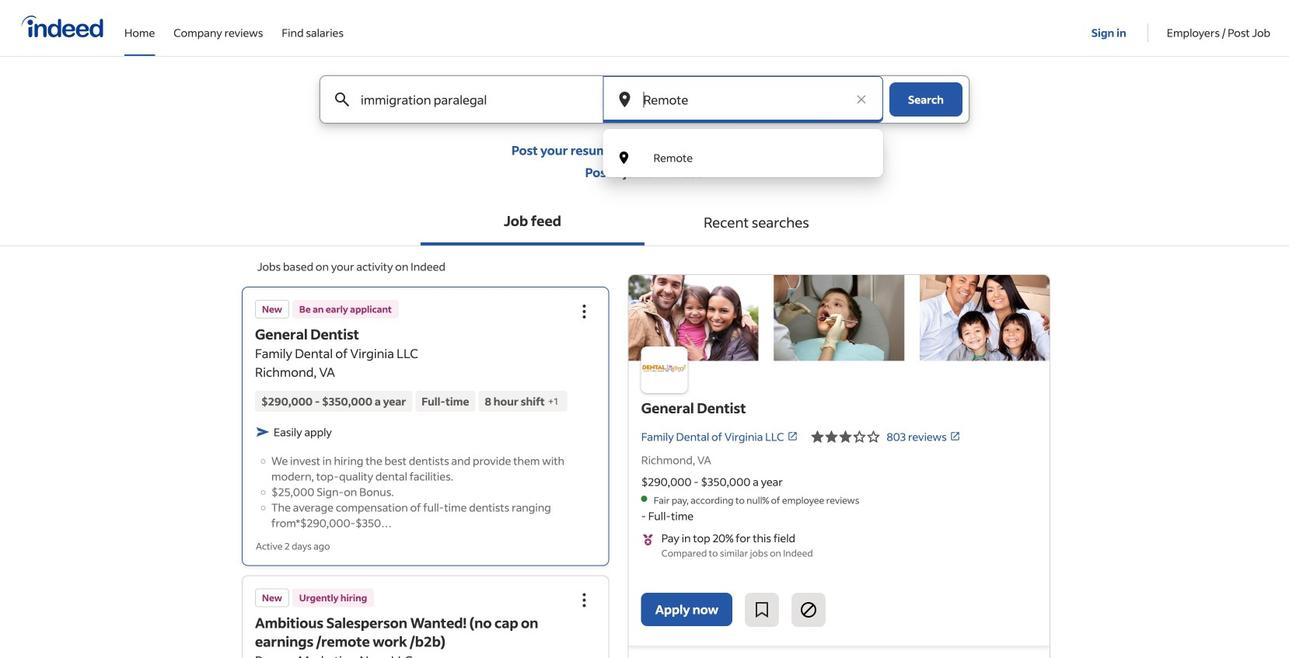 Task type: vqa. For each thing, say whether or not it's contained in the screenshot.
3.2 out of 5 stars image at the bottom
yes



Task type: describe. For each thing, give the bounding box(es) containing it.
job actions for ambitious salesperson wanted! (no cap on earnings /remote work /b2b) is collapsed image
[[575, 592, 594, 610]]

family dental of virginia llc (opens in a new tab) image
[[788, 431, 798, 442]]

3.2 out of 5 stars image
[[811, 428, 881, 446]]

job actions for general dentist is collapsed image
[[575, 303, 594, 321]]



Task type: locate. For each thing, give the bounding box(es) containing it.
None search field
[[307, 75, 982, 177]]

tab list
[[0, 199, 1290, 247]]

save this job image
[[753, 601, 772, 620]]

3.2 out of 5 stars. link to 803 reviews company ratings (opens in a new tab) image
[[950, 431, 961, 442]]

clear location input image
[[854, 92, 870, 107]]

not interested image
[[800, 601, 818, 620]]

family dental of virginia llc logo image
[[629, 275, 1050, 361], [641, 347, 688, 394]]

main content
[[0, 75, 1290, 659]]

Edit location text field
[[641, 76, 846, 123]]

search: Job title, keywords, or company text field
[[358, 76, 576, 123]]



